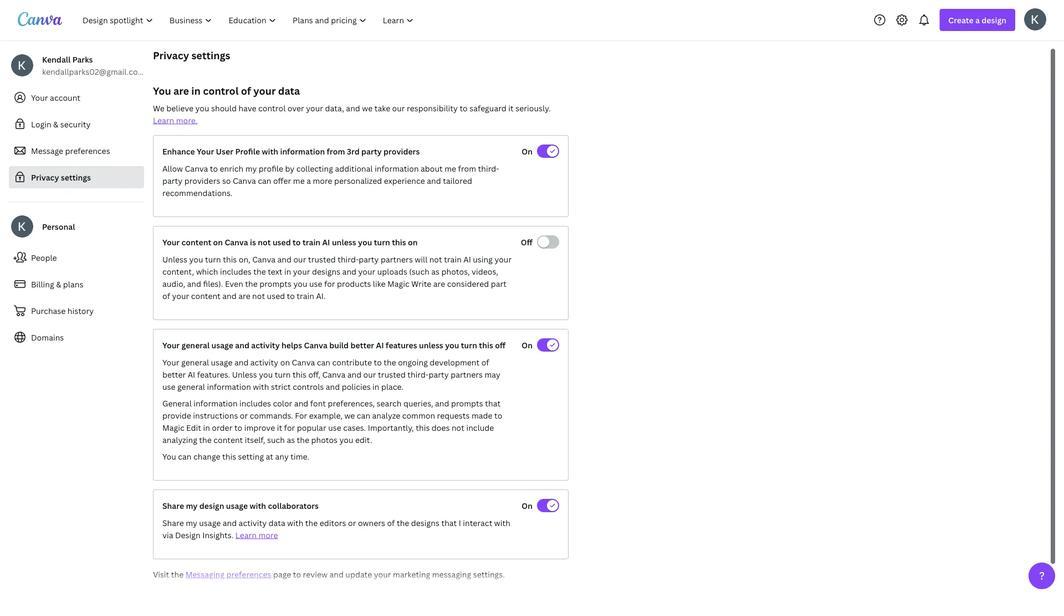 Task type: vqa. For each thing, say whether or not it's contained in the screenshot.
you inside Your general usage and activity on Canva can contribute to the ongoing development of better AI features. Unless you turn this off, Canva and our trusted third-party partners may use general information with strict controls and policies in place.
yes



Task type: locate. For each thing, give the bounding box(es) containing it.
0 vertical spatial providers
[[384, 146, 420, 157]]

0 horizontal spatial as
[[287, 435, 295, 446]]

we believe you should have control over your data, and we take our responsibility to safeguard it seriously. learn more.
[[153, 103, 551, 126]]

1 horizontal spatial from
[[458, 163, 476, 174]]

providers inside allow canva to enrich my profile by collecting additional information about me from third- party providers so canva can offer me a more personalized experience and tailored recommendations.
[[184, 175, 220, 186]]

& for billing
[[56, 279, 61, 290]]

ai left using at the top left of the page
[[464, 254, 471, 265]]

in left place.
[[373, 382, 380, 392]]

1 vertical spatial or
[[348, 518, 356, 529]]

prompts down text on the left top of page
[[260, 279, 292, 289]]

it
[[509, 103, 514, 113], [277, 423, 282, 433]]

0 horizontal spatial providers
[[184, 175, 220, 186]]

share inside share my usage and activity data with the editors or owners of the designs that i interact with via design insights.
[[162, 518, 184, 529]]

privacy settings up you are in control of your data
[[153, 49, 230, 62]]

content
[[182, 237, 211, 248], [191, 291, 221, 301], [214, 435, 243, 446]]

1 horizontal spatial unless
[[232, 370, 257, 380]]

magic inside unless you turn this on, canva and our trusted third-party partners will not train ai using your content, which includes the text in your designs and your uploads (such as photos, videos, audio, and files). even the prompts you use for products like magic write are considered part of your content and are not used to train ai.
[[388, 279, 410, 289]]

data,
[[325, 103, 344, 113]]

the right visit
[[171, 570, 184, 580]]

providers up experience
[[384, 146, 420, 157]]

which
[[196, 266, 218, 277]]

it inside general information includes color and font preferences, search queries, and prompts that provide instructions or commands. for example, we can analyze common requests made to magic edit in order to improve it for popular use cases. importantly, this does not include analyzing the content itself, such as the photos you edit.
[[277, 423, 282, 433]]

our right take
[[392, 103, 405, 113]]

you up products
[[358, 237, 372, 248]]

unless
[[332, 237, 356, 248], [419, 340, 443, 351]]

0 vertical spatial design
[[982, 15, 1007, 25]]

1 vertical spatial magic
[[162, 423, 184, 433]]

third- inside your general usage and activity on canva can contribute to the ongoing development of better ai features. unless you turn this off, canva and our trusted third-party partners may use general information with strict controls and policies in place.
[[408, 370, 429, 380]]

you up the development
[[445, 340, 459, 351]]

0 vertical spatial it
[[509, 103, 514, 113]]

kendall parks image
[[1025, 8, 1047, 30]]

prompts inside general information includes color and font preferences, search queries, and prompts that provide instructions or commands. for example, we can analyze common requests made to magic edit in order to improve it for popular use cases. importantly, this does not include analyzing the content itself, such as the photos you edit.
[[451, 398, 483, 409]]

use up general
[[162, 382, 176, 392]]

not down is
[[252, 291, 265, 301]]

preferences left page
[[226, 570, 271, 580]]

0 vertical spatial we
[[362, 103, 373, 113]]

third- inside unless you turn this on, canva and our trusted third-party partners will not train ai using your content, which includes the text in your designs and your uploads (such as photos, videos, audio, and files). even the prompts you use for products like magic write are considered part of your content and are not used to train ai.
[[338, 254, 359, 265]]

of
[[241, 84, 251, 98], [162, 291, 170, 301], [482, 357, 489, 368], [387, 518, 395, 529]]

can inside general information includes color and font preferences, search queries, and prompts that provide instructions or commands. for example, we can analyze common requests made to magic edit in order to improve it for popular use cases. importantly, this does not include analyzing the content itself, such as the photos you edit.
[[357, 411, 370, 421]]

your for your account
[[31, 92, 48, 103]]

0 vertical spatial are
[[174, 84, 189, 98]]

canva up text on the left top of page
[[252, 254, 276, 265]]

or inside general information includes color and font preferences, search queries, and prompts that provide instructions or commands. for example, we can analyze common requests made to magic edit in order to improve it for popular use cases. importantly, this does not include analyzing the content itself, such as the photos you edit.
[[240, 411, 248, 421]]

2 vertical spatial our
[[364, 370, 376, 380]]

create
[[949, 15, 974, 25]]

designs left i
[[411, 518, 440, 529]]

it up such
[[277, 423, 282, 433]]

me up the tailored
[[445, 163, 456, 174]]

control up should on the top
[[203, 84, 239, 98]]

is
[[250, 237, 256, 248]]

train left the ai.
[[297, 291, 314, 301]]

0 vertical spatial partners
[[381, 254, 413, 265]]

1 vertical spatial as
[[287, 435, 295, 446]]

learn inside 'we believe you should have control over your data, and we take our responsibility to safeguard it seriously. learn more.'
[[153, 115, 174, 126]]

better up contribute
[[351, 340, 374, 351]]

design for my
[[199, 501, 224, 511]]

0 vertical spatial share
[[162, 501, 184, 511]]

with
[[262, 146, 278, 157], [253, 382, 269, 392], [250, 501, 266, 511], [287, 518, 304, 529], [494, 518, 511, 529]]

to right is
[[293, 237, 301, 248]]

magic
[[388, 279, 410, 289], [162, 423, 184, 433]]

1 horizontal spatial designs
[[411, 518, 440, 529]]

information inside general information includes color and font preferences, search queries, and prompts that provide instructions or commands. for example, we can analyze common requests made to magic edit in order to improve it for popular use cases. importantly, this does not include analyzing the content itself, such as the photos you edit.
[[194, 398, 238, 409]]

unless inside your general usage and activity on canva can contribute to the ongoing development of better ai features. unless you turn this off, canva and our trusted third-party partners may use general information with strict controls and policies in place.
[[232, 370, 257, 380]]

general for your general usage and activity on canva can contribute to the ongoing development of better ai features. unless you turn this off, canva and our trusted third-party partners may use general information with strict controls and policies in place.
[[181, 357, 209, 368]]

partners up uploads
[[381, 254, 413, 265]]

message
[[31, 146, 63, 156]]

message preferences
[[31, 146, 110, 156]]

1 on from the top
[[522, 146, 533, 157]]

the left editors
[[305, 518, 318, 529]]

messaging
[[432, 570, 471, 580]]

1 vertical spatial used
[[267, 291, 285, 301]]

0 horizontal spatial settings
[[61, 172, 91, 183]]

1 vertical spatial learn
[[236, 530, 257, 541]]

0 vertical spatial more
[[313, 175, 332, 186]]

have
[[239, 103, 257, 113]]

2 vertical spatial content
[[214, 435, 243, 446]]

you inside general information includes color and font preferences, search queries, and prompts that provide instructions or commands. for example, we can analyze common requests made to magic edit in order to improve it for popular use cases. importantly, this does not include analyzing the content itself, such as the photos you edit.
[[340, 435, 354, 446]]

design inside dropdown button
[[982, 15, 1007, 25]]

order
[[212, 423, 233, 433]]

of up may
[[482, 357, 489, 368]]

on inside your general usage and activity on canva can contribute to the ongoing development of better ai features. unless you turn this off, canva and our trusted third-party partners may use general information with strict controls and policies in place.
[[280, 357, 290, 368]]

our inside unless you turn this on, canva and our trusted third-party partners will not train ai using your content, which includes the text in your designs and your uploads (such as photos, videos, audio, and files). even the prompts you use for products like magic write are considered part of your content and are not used to train ai.
[[294, 254, 306, 265]]

activity inside share my usage and activity data with the editors or owners of the designs that i interact with via design insights.
[[239, 518, 267, 529]]

0 horizontal spatial more
[[259, 530, 278, 541]]

1 share from the top
[[162, 501, 184, 511]]

take
[[375, 103, 390, 113]]

0 vertical spatial for
[[324, 279, 335, 289]]

you for you can change this setting at any time.
[[162, 452, 176, 462]]

1 vertical spatial from
[[458, 163, 476, 174]]

more inside allow canva to enrich my profile by collecting additional information about me from third- party providers so canva can offer me a more personalized experience and tailored recommendations.
[[313, 175, 332, 186]]

1 horizontal spatial preferences
[[226, 570, 271, 580]]

0 vertical spatial privacy
[[153, 49, 189, 62]]

0 vertical spatial use
[[309, 279, 322, 289]]

your
[[31, 92, 48, 103], [197, 146, 214, 157], [162, 237, 180, 248], [162, 340, 180, 351], [162, 357, 179, 368]]

0 horizontal spatial it
[[277, 423, 282, 433]]

or
[[240, 411, 248, 421], [348, 518, 356, 529]]

1 vertical spatial providers
[[184, 175, 220, 186]]

not
[[258, 237, 271, 248], [430, 254, 442, 265], [252, 291, 265, 301], [452, 423, 465, 433]]

you for you are in control of your data
[[153, 84, 171, 98]]

your inside your general usage and activity on canva can contribute to the ongoing development of better ai features. unless you turn this off, canva and our trusted third-party partners may use general information with strict controls and policies in place.
[[162, 357, 179, 368]]

your for your content on canva is not used to train ai unless you turn this on
[[162, 237, 180, 248]]

in right text on the left top of page
[[284, 266, 291, 277]]

of right the owners
[[387, 518, 395, 529]]

in inside general information includes color and font preferences, search queries, and prompts that provide instructions or commands. for example, we can analyze common requests made to magic edit in order to improve it for popular use cases. importantly, this does not include analyzing the content itself, such as the photos you edit.
[[203, 423, 210, 433]]

your up like
[[358, 266, 376, 277]]

0 horizontal spatial trusted
[[308, 254, 336, 265]]

activity up strict
[[251, 357, 279, 368]]

personalized
[[334, 175, 382, 186]]

includes inside unless you turn this on, canva and our trusted third-party partners will not train ai using your content, which includes the text in your designs and your uploads (such as photos, videos, audio, and files). even the prompts you use for products like magic write are considered part of your content and are not used to train ai.
[[220, 266, 252, 277]]

3 on from the top
[[522, 501, 533, 511]]

activity left helps
[[251, 340, 280, 351]]

information
[[280, 146, 325, 157], [375, 163, 419, 174], [207, 382, 251, 392], [194, 398, 238, 409]]

ai inside your general usage and activity on canva can contribute to the ongoing development of better ai features. unless you turn this off, canva and our trusted third-party partners may use general information with strict controls and policies in place.
[[188, 370, 195, 380]]

on
[[213, 237, 223, 248], [408, 237, 418, 248], [280, 357, 290, 368]]

0 horizontal spatial or
[[240, 411, 248, 421]]

& for login
[[53, 119, 58, 129]]

not inside general information includes color and font preferences, search queries, and prompts that provide instructions or commands. for example, we can analyze common requests made to magic edit in order to improve it for popular use cases. importantly, this does not include analyzing the content itself, such as the photos you edit.
[[452, 423, 465, 433]]

are up believe on the left top of the page
[[174, 84, 189, 98]]

believe
[[167, 103, 194, 113]]

1 vertical spatial settings
[[61, 172, 91, 183]]

& right login
[[53, 119, 58, 129]]

as right (such
[[432, 266, 440, 277]]

privacy settings link
[[9, 166, 144, 189]]

1 horizontal spatial our
[[364, 370, 376, 380]]

1 horizontal spatial or
[[348, 518, 356, 529]]

like
[[373, 279, 386, 289]]

2 horizontal spatial our
[[392, 103, 405, 113]]

can up off, on the bottom of the page
[[317, 357, 330, 368]]

0 vertical spatial used
[[273, 237, 291, 248]]

0 horizontal spatial third-
[[338, 254, 359, 265]]

better inside your general usage and activity on canva can contribute to the ongoing development of better ai features. unless you turn this off, canva and our trusted third-party partners may use general information with strict controls and policies in place.
[[162, 370, 186, 380]]

1 vertical spatial it
[[277, 423, 282, 433]]

1 vertical spatial our
[[294, 254, 306, 265]]

to inside unless you turn this on, canva and our trusted third-party partners will not train ai using your content, which includes the text in your designs and your uploads (such as photos, videos, audio, and files). even the prompts you use for products like magic write are considered part of your content and are not used to train ai.
[[287, 291, 295, 301]]

learn more
[[236, 530, 278, 541]]

unless up unless you turn this on, canva and our trusted third-party partners will not train ai using your content, which includes the text in your designs and your uploads (such as photos, videos, audio, and files). even the prompts you use for products like magic write are considered part of your content and are not used to train ai. on the left of page
[[332, 237, 356, 248]]

to left enrich
[[210, 163, 218, 174]]

2 horizontal spatial are
[[433, 279, 445, 289]]

can inside allow canva to enrich my profile by collecting additional information about me from third- party providers so canva can offer me a more personalized experience and tailored recommendations.
[[258, 175, 271, 186]]

1 vertical spatial data
[[269, 518, 285, 529]]

from
[[327, 146, 345, 157], [458, 163, 476, 174]]

the right the owners
[[397, 518, 409, 529]]

party inside allow canva to enrich my profile by collecting additional information about me from third- party providers so canva can offer me a more personalized experience and tailored recommendations.
[[162, 175, 183, 186]]

this inside your general usage and activity on canva can contribute to the ongoing development of better ai features. unless you turn this off, canva and our trusted third-party partners may use general information with strict controls and policies in place.
[[293, 370, 307, 380]]

to right contribute
[[374, 357, 382, 368]]

party up uploads
[[359, 254, 379, 265]]

a
[[976, 15, 980, 25], [307, 175, 311, 186]]

settings up you are in control of your data
[[192, 49, 230, 62]]

it inside 'we believe you should have control over your data, and we take our responsibility to safeguard it seriously. learn more.'
[[509, 103, 514, 113]]

a down collecting
[[307, 175, 311, 186]]

editors
[[320, 518, 346, 529]]

you up strict
[[259, 370, 273, 380]]

on for share my usage and activity data with the editors or owners of the designs that i interact with via design insights.
[[522, 501, 533, 511]]

share for share my design usage with collaborators
[[162, 501, 184, 511]]

canva down enrich
[[233, 175, 256, 186]]

not down requests
[[452, 423, 465, 433]]

1 vertical spatial my
[[186, 501, 198, 511]]

magic down provide
[[162, 423, 184, 433]]

1 vertical spatial third-
[[338, 254, 359, 265]]

as inside general information includes color and font preferences, search queries, and prompts that provide instructions or commands. for example, we can analyze common requests made to magic edit in order to improve it for popular use cases. importantly, this does not include analyzing the content itself, such as the photos you edit.
[[287, 435, 295, 446]]

ai.
[[316, 291, 326, 301]]

turn inside unless you turn this on, canva and our trusted third-party partners will not train ai using your content, which includes the text in your designs and your uploads (such as photos, videos, audio, and files). even the prompts you use for products like magic write are considered part of your content and are not used to train ai.
[[205, 254, 221, 265]]

0 vertical spatial &
[[53, 119, 58, 129]]

1 horizontal spatial partners
[[451, 370, 483, 380]]

that up made
[[485, 398, 501, 409]]

0 vertical spatial you
[[153, 84, 171, 98]]

using
[[473, 254, 493, 265]]

preferences
[[65, 146, 110, 156], [226, 570, 271, 580]]

0 horizontal spatial from
[[327, 146, 345, 157]]

1 vertical spatial designs
[[411, 518, 440, 529]]

with inside your general usage and activity on canva can contribute to the ongoing development of better ai features. unless you turn this off, canva and our trusted third-party partners may use general information with strict controls and policies in place.
[[253, 382, 269, 392]]

the down features
[[384, 357, 396, 368]]

you up we
[[153, 84, 171, 98]]

allow
[[162, 163, 183, 174]]

0 vertical spatial trusted
[[308, 254, 336, 265]]

0 vertical spatial general
[[182, 340, 210, 351]]

1 horizontal spatial use
[[309, 279, 322, 289]]

you down analyzing
[[162, 452, 176, 462]]

more
[[313, 175, 332, 186], [259, 530, 278, 541]]

enhance
[[162, 146, 195, 157]]

turn up strict
[[275, 370, 291, 380]]

2 horizontal spatial third-
[[478, 163, 499, 174]]

0 vertical spatial my
[[245, 163, 257, 174]]

prompts
[[260, 279, 292, 289], [451, 398, 483, 409]]

strict
[[271, 382, 291, 392]]

unless inside unless you turn this on, canva and our trusted third-party partners will not train ai using your content, which includes the text in your designs and your uploads (such as photos, videos, audio, and files). even the prompts you use for products like magic write are considered part of your content and are not used to train ai.
[[162, 254, 187, 265]]

it left seriously.
[[509, 103, 514, 113]]

domains
[[31, 332, 64, 343]]

1 horizontal spatial privacy
[[153, 49, 189, 62]]

trusted up place.
[[378, 370, 406, 380]]

0 horizontal spatial learn
[[153, 115, 174, 126]]

this left setting
[[222, 452, 236, 462]]

are right write
[[433, 279, 445, 289]]

1 vertical spatial control
[[258, 103, 286, 113]]

as inside unless you turn this on, canva and our trusted third-party partners will not train ai using your content, which includes the text in your designs and your uploads (such as photos, videos, audio, and files). even the prompts you use for products like magic write are considered part of your content and are not used to train ai.
[[432, 266, 440, 277]]

activity up 'learn more' "link"
[[239, 518, 267, 529]]

train up photos,
[[444, 254, 462, 265]]

will
[[415, 254, 428, 265]]

or inside share my usage and activity data with the editors or owners of the designs that i interact with via design insights.
[[348, 518, 356, 529]]

1 vertical spatial use
[[162, 382, 176, 392]]

our down your content on canva is not used to train ai unless you turn this on
[[294, 254, 306, 265]]

you down your content on canva is not used to train ai unless you turn this on
[[294, 279, 307, 289]]

2 horizontal spatial use
[[328, 423, 341, 433]]

share my usage and activity data with the editors or owners of the designs that i interact with via design insights.
[[162, 518, 511, 541]]

1 vertical spatial design
[[199, 501, 224, 511]]

1 horizontal spatial for
[[324, 279, 335, 289]]

1 vertical spatial trusted
[[378, 370, 406, 380]]

our inside your general usage and activity on canva can contribute to the ongoing development of better ai features. unless you turn this off, canva and our trusted third-party partners may use general information with strict controls and policies in place.
[[364, 370, 376, 380]]

search
[[377, 398, 402, 409]]

for down for
[[284, 423, 295, 433]]

ai left features
[[376, 340, 384, 351]]

usage inside share my usage and activity data with the editors or owners of the designs that i interact with via design insights.
[[199, 518, 221, 529]]

to inside 'we believe you should have control over your data, and we take our responsibility to safeguard it seriously. learn more.'
[[460, 103, 468, 113]]

control left over
[[258, 103, 286, 113]]

safeguard
[[470, 103, 507, 113]]

1 horizontal spatial on
[[280, 357, 290, 368]]

my inside share my usage and activity data with the editors or owners of the designs that i interact with via design insights.
[[186, 518, 197, 529]]

top level navigation element
[[75, 9, 423, 31]]

1 vertical spatial partners
[[451, 370, 483, 380]]

not right is
[[258, 237, 271, 248]]

privacy settings down message preferences
[[31, 172, 91, 183]]

settings.
[[473, 570, 505, 580]]

of inside your general usage and activity on canva can contribute to the ongoing development of better ai features. unless you turn this off, canva and our trusted third-party partners may use general information with strict controls and policies in place.
[[482, 357, 489, 368]]

our
[[392, 103, 405, 113], [294, 254, 306, 265], [364, 370, 376, 380]]

used
[[273, 237, 291, 248], [267, 291, 285, 301]]

party inside your general usage and activity on canva can contribute to the ongoing development of better ai features. unless you turn this off, canva and our trusted third-party partners may use general information with strict controls and policies in place.
[[429, 370, 449, 380]]

from up the tailored
[[458, 163, 476, 174]]

1 vertical spatial a
[[307, 175, 311, 186]]

usage inside your general usage and activity on canva can contribute to the ongoing development of better ai features. unless you turn this off, canva and our trusted third-party partners may use general information with strict controls and policies in place.
[[211, 357, 233, 368]]

your down audio,
[[172, 291, 189, 301]]

2 vertical spatial my
[[186, 518, 197, 529]]

ongoing
[[398, 357, 428, 368]]

0 horizontal spatial privacy
[[31, 172, 59, 183]]

share my design usage with collaborators
[[162, 501, 319, 511]]

partners
[[381, 254, 413, 265], [451, 370, 483, 380]]

this
[[392, 237, 406, 248], [223, 254, 237, 265], [479, 340, 493, 351], [293, 370, 307, 380], [416, 423, 430, 433], [222, 452, 236, 462]]

activity for data
[[239, 518, 267, 529]]

messaging preferences link
[[186, 570, 271, 580]]

1 horizontal spatial magic
[[388, 279, 410, 289]]

your
[[254, 84, 276, 98], [306, 103, 323, 113], [495, 254, 512, 265], [293, 266, 310, 277], [358, 266, 376, 277], [172, 291, 189, 301], [374, 570, 391, 580]]

this down common
[[416, 423, 430, 433]]

use inside unless you turn this on, canva and our trusted third-party partners will not train ai using your content, which includes the text in your designs and your uploads (such as photos, videos, audio, and files). even the prompts you use for products like magic write are considered part of your content and are not used to train ai.
[[309, 279, 322, 289]]

2 share from the top
[[162, 518, 184, 529]]

content inside general information includes color and font preferences, search queries, and prompts that provide instructions or commands. for example, we can analyze common requests made to magic edit in order to improve it for popular use cases. importantly, this does not include analyzing the content itself, such as the photos you edit.
[[214, 435, 243, 446]]

history
[[68, 306, 94, 316]]

2 vertical spatial activity
[[239, 518, 267, 529]]

0 vertical spatial third-
[[478, 163, 499, 174]]

the left text on the left top of page
[[254, 266, 266, 277]]

1 horizontal spatial more
[[313, 175, 332, 186]]

for inside unless you turn this on, canva and our trusted third-party partners will not train ai using your content, which includes the text in your designs and your uploads (such as photos, videos, audio, and files). even the prompts you use for products like magic write are considered part of your content and are not used to train ai.
[[324, 279, 335, 289]]

we
[[153, 103, 165, 113]]

in
[[191, 84, 201, 98], [284, 266, 291, 277], [373, 382, 380, 392], [203, 423, 210, 433]]

and inside allow canva to enrich my profile by collecting additional information about me from third- party providers so canva can offer me a more personalized experience and tailored recommendations.
[[427, 175, 441, 186]]

information inside your general usage and activity on canva can contribute to the ongoing development of better ai features. unless you turn this off, canva and our trusted third-party partners may use general information with strict controls and policies in place.
[[207, 382, 251, 392]]

or right editors
[[348, 518, 356, 529]]

can inside your general usage and activity on canva can contribute to the ongoing development of better ai features. unless you turn this off, canva and our trusted third-party partners may use general information with strict controls and policies in place.
[[317, 357, 330, 368]]

data up learn more
[[269, 518, 285, 529]]

settings inside privacy settings link
[[61, 172, 91, 183]]

activity inside your general usage and activity on canva can contribute to the ongoing development of better ai features. unless you turn this off, canva and our trusted third-party partners may use general information with strict controls and policies in place.
[[251, 357, 279, 368]]

1 vertical spatial includes
[[240, 398, 271, 409]]

0 vertical spatial better
[[351, 340, 374, 351]]

my for usage
[[186, 518, 197, 529]]

this inside general information includes color and font preferences, search queries, and prompts that provide instructions or commands. for example, we can analyze common requests made to magic edit in order to improve it for popular use cases. importantly, this does not include analyzing the content itself, such as the photos you edit.
[[416, 423, 430, 433]]

designs
[[312, 266, 341, 277], [411, 518, 440, 529]]

unless you turn this on, canva and our trusted third-party partners will not train ai using your content, which includes the text in your designs and your uploads (such as photos, videos, audio, and files). even the prompts you use for products like magic write are considered part of your content and are not used to train ai.
[[162, 254, 512, 301]]

a inside allow canva to enrich my profile by collecting additional information about me from third- party providers so canva can offer me a more personalized experience and tailored recommendations.
[[307, 175, 311, 186]]

with left strict
[[253, 382, 269, 392]]

0 vertical spatial on
[[522, 146, 533, 157]]

1 vertical spatial on
[[522, 340, 533, 351]]

of inside share my usage and activity data with the editors or owners of the designs that i interact with via design insights.
[[387, 518, 395, 529]]

use down example,
[[328, 423, 341, 433]]

party down allow
[[162, 175, 183, 186]]

usage for data
[[199, 518, 221, 529]]

unless up ongoing
[[419, 340, 443, 351]]

in right 'edit'
[[203, 423, 210, 433]]

enhance your user profile with information from 3rd party providers
[[162, 146, 420, 157]]

use up the ai.
[[309, 279, 322, 289]]

content,
[[162, 266, 194, 277]]

1 horizontal spatial privacy settings
[[153, 49, 230, 62]]

with right the interact
[[494, 518, 511, 529]]

0 vertical spatial our
[[392, 103, 405, 113]]

this left the on,
[[223, 254, 237, 265]]

0 horizontal spatial partners
[[381, 254, 413, 265]]

1 vertical spatial content
[[191, 291, 221, 301]]

information up experience
[[375, 163, 419, 174]]

domains link
[[9, 327, 144, 349]]

your right over
[[306, 103, 323, 113]]

unless right features.
[[232, 370, 257, 380]]

1 vertical spatial that
[[442, 518, 457, 529]]

you
[[153, 84, 171, 98], [162, 452, 176, 462]]

considered
[[447, 279, 489, 289]]

0 vertical spatial unless
[[162, 254, 187, 265]]

1 horizontal spatial design
[[982, 15, 1007, 25]]

use inside your general usage and activity on canva can contribute to the ongoing development of better ai features. unless you turn this off, canva and our trusted third-party partners may use general information with strict controls and policies in place.
[[162, 382, 176, 392]]

we
[[362, 103, 373, 113], [345, 411, 355, 421]]

third-
[[478, 163, 499, 174], [338, 254, 359, 265], [408, 370, 429, 380]]

used down text on the left top of page
[[267, 291, 285, 301]]

offer
[[273, 175, 291, 186]]

we left take
[[362, 103, 373, 113]]

from left 3rd
[[327, 146, 345, 157]]

0 vertical spatial that
[[485, 398, 501, 409]]

includes up "even"
[[220, 266, 252, 277]]

activity
[[251, 340, 280, 351], [251, 357, 279, 368], [239, 518, 267, 529]]

1 horizontal spatial me
[[445, 163, 456, 174]]

your right text on the left top of page
[[293, 266, 310, 277]]

our up 'policies'
[[364, 370, 376, 380]]

me
[[445, 163, 456, 174], [293, 175, 305, 186]]

0 horizontal spatial designs
[[312, 266, 341, 277]]

your general usage and activity on canva can contribute to the ongoing development of better ai features. unless you turn this off, canva and our trusted third-party partners may use general information with strict controls and policies in place.
[[162, 357, 501, 392]]

from inside allow canva to enrich my profile by collecting additional information about me from third- party providers so canva can offer me a more personalized experience and tailored recommendations.
[[458, 163, 476, 174]]

design
[[982, 15, 1007, 25], [199, 501, 224, 511]]

0 horizontal spatial a
[[307, 175, 311, 186]]

tailored
[[443, 175, 472, 186]]

1 vertical spatial you
[[162, 452, 176, 462]]

you up the which
[[189, 254, 203, 265]]

and inside share my usage and activity data with the editors or owners of the designs that i interact with via design insights.
[[223, 518, 237, 529]]

2 vertical spatial on
[[522, 501, 533, 511]]

trusted inside unless you turn this on, canva and our trusted third-party partners will not train ai using your content, which includes the text in your designs and your uploads (such as photos, videos, audio, and files). even the prompts you use for products like magic write are considered part of your content and are not used to train ai.
[[308, 254, 336, 265]]

to left safeguard
[[460, 103, 468, 113]]

turn up the which
[[205, 254, 221, 265]]

ai left features.
[[188, 370, 195, 380]]

1 horizontal spatial settings
[[192, 49, 230, 62]]

usage for helps
[[212, 340, 233, 351]]



Task type: describe. For each thing, give the bounding box(es) containing it.
controls
[[293, 382, 324, 392]]

may
[[485, 370, 501, 380]]

0 vertical spatial train
[[303, 237, 321, 248]]

your general usage and activity helps canva build better ai features unless you turn this off
[[162, 340, 506, 351]]

collaborators
[[268, 501, 319, 511]]

development
[[430, 357, 480, 368]]

made
[[472, 411, 493, 421]]

3rd
[[347, 146, 360, 157]]

enrich
[[220, 163, 244, 174]]

0 vertical spatial content
[[182, 237, 211, 248]]

time.
[[291, 452, 309, 462]]

0 vertical spatial settings
[[192, 49, 230, 62]]

ai up unless you turn this on, canva and our trusted third-party partners will not train ai using your content, which includes the text in your designs and your uploads (such as photos, videos, audio, and files). even the prompts you use for products like magic write are considered part of your content and are not used to train ai. on the left of page
[[322, 237, 330, 248]]

2 horizontal spatial on
[[408, 237, 418, 248]]

personal
[[42, 222, 75, 232]]

purchase history link
[[9, 300, 144, 322]]

information up collecting
[[280, 146, 325, 157]]

2 vertical spatial general
[[177, 382, 205, 392]]

your right update
[[374, 570, 391, 580]]

visit
[[153, 570, 169, 580]]

review
[[303, 570, 328, 580]]

account
[[50, 92, 80, 103]]

message preferences link
[[9, 140, 144, 162]]

share for share my usage and activity data with the editors or owners of the designs that i interact with via design insights.
[[162, 518, 184, 529]]

turn inside your general usage and activity on canva can contribute to the ongoing development of better ai features. unless you turn this off, canva and our trusted third-party partners may use general information with strict controls and policies in place.
[[275, 370, 291, 380]]

so
[[222, 175, 231, 186]]

edit.
[[355, 435, 372, 446]]

turn up uploads
[[374, 237, 390, 248]]

the right "even"
[[245, 279, 258, 289]]

more.
[[176, 115, 198, 126]]

parks
[[72, 54, 93, 65]]

0 horizontal spatial on
[[213, 237, 223, 248]]

provide
[[162, 411, 191, 421]]

on for allow canva to enrich my profile by collecting additional information about me from third- party providers so canva can offer me a more personalized experience and tailored recommendations.
[[522, 146, 533, 157]]

used inside unless you turn this on, canva and our trusted third-party partners will not train ai using your content, which includes the text in your designs and your uploads (such as photos, videos, audio, and files). even the prompts you use for products like magic write are considered part of your content and are not used to train ai.
[[267, 291, 285, 301]]

experience
[[384, 175, 425, 186]]

audio,
[[162, 279, 185, 289]]

in up believe on the left top of the page
[[191, 84, 201, 98]]

magic inside general information includes color and font preferences, search queries, and prompts that provide instructions or commands. for example, we can analyze common requests made to magic edit in order to improve it for popular use cases. importantly, this does not include analyzing the content itself, such as the photos you edit.
[[162, 423, 184, 433]]

you are in control of your data
[[153, 84, 300, 98]]

we inside general information includes color and font preferences, search queries, and prompts that provide instructions or commands. for example, we can analyze common requests made to magic edit in order to improve it for popular use cases. importantly, this does not include analyzing the content itself, such as the photos you edit.
[[345, 411, 355, 421]]

not right will
[[430, 254, 442, 265]]

photos,
[[442, 266, 470, 277]]

for
[[295, 411, 307, 421]]

0 horizontal spatial privacy settings
[[31, 172, 91, 183]]

your for your general usage and activity on canva can contribute to the ongoing development of better ai features. unless you turn this off, canva and our trusted third-party partners may use general information with strict controls and policies in place.
[[162, 357, 179, 368]]

does
[[432, 423, 450, 433]]

such
[[267, 435, 285, 446]]

canva right allow
[[185, 163, 208, 174]]

i
[[459, 518, 461, 529]]

off
[[521, 237, 533, 248]]

interact
[[463, 518, 493, 529]]

for inside general information includes color and font preferences, search queries, and prompts that provide instructions or commands. for example, we can analyze common requests made to magic edit in order to improve it for popular use cases. importantly, this does not include analyzing the content itself, such as the photos you edit.
[[284, 423, 295, 433]]

you inside 'we believe you should have control over your data, and we take our responsibility to safeguard it seriously. learn more.'
[[195, 103, 209, 113]]

example,
[[309, 411, 343, 421]]

your right using at the top left of the page
[[495, 254, 512, 265]]

1 vertical spatial train
[[444, 254, 462, 265]]

files).
[[203, 279, 223, 289]]

our inside 'we believe you should have control over your data, and we take our responsibility to safeguard it seriously. learn more.'
[[392, 103, 405, 113]]

designs inside share my usage and activity data with the editors or owners of the designs that i interact with via design insights.
[[411, 518, 440, 529]]

0 vertical spatial control
[[203, 84, 239, 98]]

2 on from the top
[[522, 340, 533, 351]]

party right 3rd
[[362, 146, 382, 157]]

login
[[31, 119, 51, 129]]

that inside general information includes color and font preferences, search queries, and prompts that provide instructions or commands. for example, we can analyze common requests made to magic edit in order to improve it for popular use cases. importantly, this does not include analyzing the content itself, such as the photos you edit.
[[485, 398, 501, 409]]

any
[[275, 452, 289, 462]]

canva left build
[[304, 340, 328, 351]]

to right made
[[495, 411, 503, 421]]

in inside unless you turn this on, canva and our trusted third-party partners will not train ai using your content, which includes the text in your designs and your uploads (such as photos, videos, audio, and files). even the prompts you use for products like magic write are considered part of your content and are not used to train ai.
[[284, 266, 291, 277]]

canva left is
[[225, 237, 248, 248]]

activity for on
[[251, 357, 279, 368]]

about
[[421, 163, 443, 174]]

to inside allow canva to enrich my profile by collecting additional information about me from third- party providers so canva can offer me a more personalized experience and tailored recommendations.
[[210, 163, 218, 174]]

over
[[288, 103, 304, 113]]

to inside your general usage and activity on canva can contribute to the ongoing development of better ai features. unless you turn this off, canva and our trusted third-party partners may use general information with strict controls and policies in place.
[[374, 357, 382, 368]]

videos,
[[472, 266, 498, 277]]

in inside your general usage and activity on canva can contribute to the ongoing development of better ai features. unless you turn this off, canva and our trusted third-party partners may use general information with strict controls and policies in place.
[[373, 382, 380, 392]]

2 vertical spatial train
[[297, 291, 314, 301]]

and inside 'we believe you should have control over your data, and we take our responsibility to safeguard it seriously. learn more.'
[[346, 103, 360, 113]]

turn up the development
[[461, 340, 477, 351]]

popular
[[297, 423, 326, 433]]

party inside unless you turn this on, canva and our trusted third-party partners will not train ai using your content, which includes the text in your designs and your uploads (such as photos, videos, audio, and files). even the prompts you use for products like magic write are considered part of your content and are not used to train ai.
[[359, 254, 379, 265]]

1 vertical spatial me
[[293, 175, 305, 186]]

0 vertical spatial me
[[445, 163, 456, 174]]

my inside allow canva to enrich my profile by collecting additional information about me from third- party providers so canva can offer me a more personalized experience and tailored recommendations.
[[245, 163, 257, 174]]

information inside allow canva to enrich my profile by collecting additional information about me from third- party providers so canva can offer me a more personalized experience and tailored recommendations.
[[375, 163, 419, 174]]

user
[[216, 146, 234, 157]]

canva right off, on the bottom of the page
[[322, 370, 346, 380]]

include
[[467, 423, 494, 433]]

setting
[[238, 452, 264, 462]]

to right order
[[234, 423, 242, 433]]

kendallparks02@gmail.com
[[42, 66, 145, 77]]

your content on canva is not used to train ai unless you turn this on
[[162, 237, 418, 248]]

common
[[402, 411, 435, 421]]

products
[[337, 279, 371, 289]]

canva up off, on the bottom of the page
[[292, 357, 315, 368]]

prompts inside unless you turn this on, canva and our trusted third-party partners will not train ai using your content, which includes the text in your designs and your uploads (such as photos, videos, audio, and files). even the prompts you use for products like magic write are considered part of your content and are not used to train ai.
[[260, 279, 292, 289]]

uploads
[[377, 266, 407, 277]]

billing & plans link
[[9, 273, 144, 296]]

should
[[211, 103, 237, 113]]

via
[[162, 530, 173, 541]]

0 vertical spatial data
[[278, 84, 300, 98]]

the inside your general usage and activity on canva can contribute to the ongoing development of better ai features. unless you turn this off, canva and our trusted third-party partners may use general information with strict controls and policies in place.
[[384, 357, 396, 368]]

this inside unless you turn this on, canva and our trusted third-party partners will not train ai using your content, which includes the text in your designs and your uploads (such as photos, videos, audio, and files). even the prompts you use for products like magic write are considered part of your content and are not used to train ai.
[[223, 254, 237, 265]]

third- inside allow canva to enrich my profile by collecting additional information about me from third- party providers so canva can offer me a more personalized experience and tailored recommendations.
[[478, 163, 499, 174]]

1 vertical spatial privacy
[[31, 172, 59, 183]]

cases.
[[343, 423, 366, 433]]

data inside share my usage and activity data with the editors or owners of the designs that i interact with via design insights.
[[269, 518, 285, 529]]

with up 'learn more' "link"
[[250, 501, 266, 511]]

general for your general usage and activity helps canva build better ai features unless you turn this off
[[182, 340, 210, 351]]

trusted inside your general usage and activity on canva can contribute to the ongoing development of better ai features. unless you turn this off, canva and our trusted third-party partners may use general information with strict controls and policies in place.
[[378, 370, 406, 380]]

update
[[346, 570, 372, 580]]

write
[[412, 279, 432, 289]]

your up have
[[254, 84, 276, 98]]

your for your general usage and activity helps canva build better ai features unless you turn this off
[[162, 340, 180, 351]]

create a design
[[949, 15, 1007, 25]]

place.
[[381, 382, 404, 392]]

1 horizontal spatial learn
[[236, 530, 257, 541]]

page
[[273, 570, 291, 580]]

to right page
[[293, 570, 301, 580]]

we inside 'we believe you should have control over your data, and we take our responsibility to safeguard it seriously. learn more.'
[[362, 103, 373, 113]]

login & security link
[[9, 113, 144, 135]]

responsibility
[[407, 103, 458, 113]]

this up uploads
[[392, 237, 406, 248]]

a inside dropdown button
[[976, 15, 980, 25]]

includes inside general information includes color and font preferences, search queries, and prompts that provide instructions or commands. for example, we can analyze common requests made to magic edit in order to improve it for popular use cases. importantly, this does not include analyzing the content itself, such as the photos you edit.
[[240, 398, 271, 409]]

your account link
[[9, 86, 144, 109]]

this left off
[[479, 340, 493, 351]]

0 vertical spatial privacy settings
[[153, 49, 230, 62]]

collecting
[[296, 163, 333, 174]]

1 vertical spatial unless
[[419, 340, 443, 351]]

create a design button
[[940, 9, 1016, 31]]

of up have
[[241, 84, 251, 98]]

seriously.
[[516, 103, 551, 113]]

0 horizontal spatial unless
[[332, 237, 356, 248]]

design
[[175, 530, 201, 541]]

people link
[[9, 247, 144, 269]]

designs inside unless you turn this on, canva and our trusted third-party partners will not train ai using your content, which includes the text in your designs and your uploads (such as photos, videos, audio, and files). even the prompts you use for products like magic write are considered part of your content and are not used to train ai.
[[312, 266, 341, 277]]

canva inside unless you turn this on, canva and our trusted third-party partners will not train ai using your content, which includes the text in your designs and your uploads (such as photos, videos, audio, and files). even the prompts you use for products like magic write are considered part of your content and are not used to train ai.
[[252, 254, 276, 265]]

owners
[[358, 518, 385, 529]]

login & security
[[31, 119, 91, 129]]

partners inside your general usage and activity on canva can contribute to the ongoing development of better ai features. unless you turn this off, canva and our trusted third-party partners may use general information with strict controls and policies in place.
[[451, 370, 483, 380]]

messaging
[[186, 570, 225, 580]]

of inside unless you turn this on, canva and our trusted third-party partners will not train ai using your content, which includes the text in your designs and your uploads (such as photos, videos, audio, and files). even the prompts you use for products like magic write are considered part of your content and are not used to train ai.
[[162, 291, 170, 301]]

kendall parks kendallparks02@gmail.com
[[42, 54, 145, 77]]

commands.
[[250, 411, 293, 421]]

kendall
[[42, 54, 71, 65]]

features.
[[197, 370, 230, 380]]

usage for on
[[211, 357, 233, 368]]

1 horizontal spatial better
[[351, 340, 374, 351]]

features
[[386, 340, 417, 351]]

activity for helps
[[251, 340, 280, 351]]

partners inside unless you turn this on, canva and our trusted third-party partners will not train ai using your content, which includes the text in your designs and your uploads (such as photos, videos, audio, and files). even the prompts you use for products like magic write are considered part of your content and are not used to train ai.
[[381, 254, 413, 265]]

use inside general information includes color and font preferences, search queries, and prompts that provide instructions or commands. for example, we can analyze common requests made to magic edit in order to improve it for popular use cases. importantly, this does not include analyzing the content itself, such as the photos you edit.
[[328, 423, 341, 433]]

0 vertical spatial preferences
[[65, 146, 110, 156]]

content inside unless you turn this on, canva and our trusted third-party partners will not train ai using your content, which includes the text in your designs and your uploads (such as photos, videos, audio, and files). even the prompts you use for products like magic write are considered part of your content and are not used to train ai.
[[191, 291, 221, 301]]

my for design
[[186, 501, 198, 511]]

edit
[[186, 423, 201, 433]]

the up change in the left bottom of the page
[[199, 435, 212, 446]]

importantly,
[[368, 423, 414, 433]]

allow canva to enrich my profile by collecting additional information about me from third- party providers so canva can offer me a more personalized experience and tailored recommendations.
[[162, 163, 499, 198]]

1 vertical spatial preferences
[[226, 570, 271, 580]]

1 horizontal spatial are
[[239, 291, 250, 301]]

1 horizontal spatial providers
[[384, 146, 420, 157]]

change
[[193, 452, 220, 462]]

contribute
[[332, 357, 372, 368]]

control inside 'we believe you should have control over your data, and we take our responsibility to safeguard it seriously. learn more.'
[[258, 103, 286, 113]]

your account
[[31, 92, 80, 103]]

ai inside unless you turn this on, canva and our trusted third-party partners will not train ai using your content, which includes the text in your designs and your uploads (such as photos, videos, audio, and files). even the prompts you use for products like magic write are considered part of your content and are not used to train ai.
[[464, 254, 471, 265]]

can down analyzing
[[178, 452, 192, 462]]

marketing
[[393, 570, 430, 580]]

that inside share my usage and activity data with the editors or owners of the designs that i interact with via design insights.
[[442, 518, 457, 529]]

improve
[[244, 423, 275, 433]]

with down collaborators
[[287, 518, 304, 529]]

learn more. link
[[153, 115, 198, 126]]

your inside 'we believe you should have control over your data, and we take our responsibility to safeguard it seriously. learn more.'
[[306, 103, 323, 113]]

0 horizontal spatial are
[[174, 84, 189, 98]]

1 vertical spatial more
[[259, 530, 278, 541]]

with up profile
[[262, 146, 278, 157]]

(such
[[409, 266, 430, 277]]

you inside your general usage and activity on canva can contribute to the ongoing development of better ai features. unless you turn this off, canva and our trusted third-party partners may use general information with strict controls and policies in place.
[[259, 370, 273, 380]]

the down popular
[[297, 435, 309, 446]]

design for a
[[982, 15, 1007, 25]]



